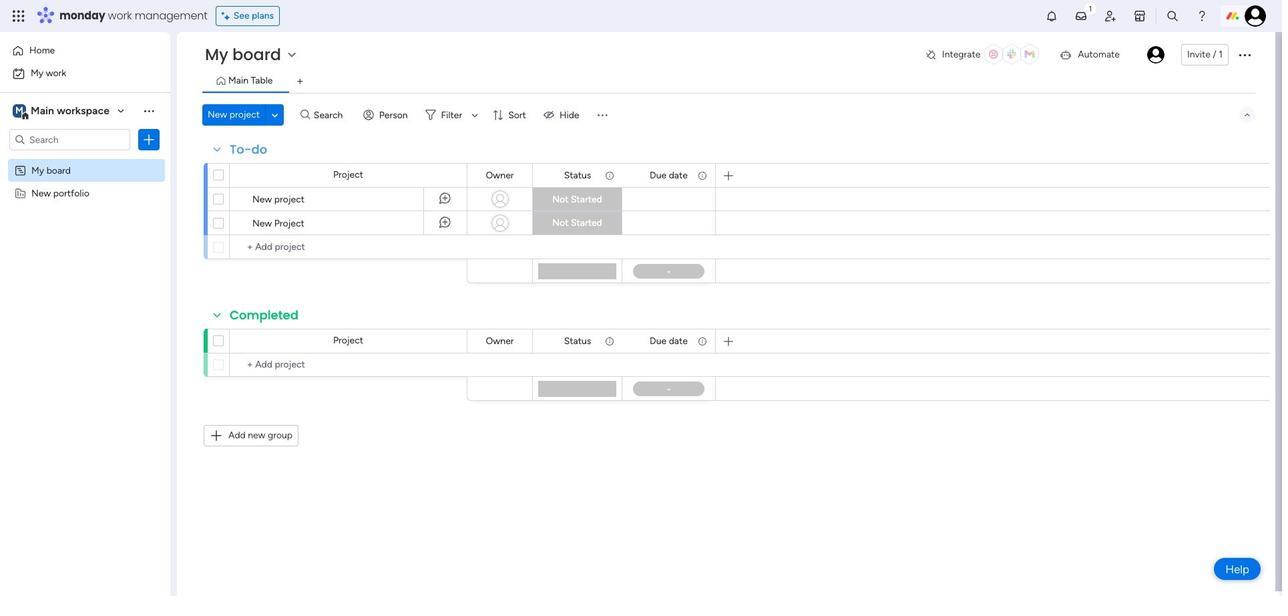Task type: vqa. For each thing, say whether or not it's contained in the screenshot.
top Due
no



Task type: describe. For each thing, give the bounding box(es) containing it.
options image
[[142, 133, 156, 146]]

Search in workspace field
[[28, 132, 112, 147]]

add view image
[[298, 77, 303, 87]]

angle down image
[[272, 110, 278, 120]]

1 image
[[1085, 1, 1097, 16]]

v2 search image
[[301, 107, 311, 122]]

workspace selection element
[[13, 103, 112, 120]]

invite members image
[[1105, 9, 1118, 23]]

2 vertical spatial option
[[0, 158, 170, 161]]

notifications image
[[1046, 9, 1059, 23]]

menu image
[[596, 108, 609, 122]]

0 vertical spatial option
[[8, 40, 162, 61]]

workspace image
[[13, 104, 26, 118]]



Task type: locate. For each thing, give the bounding box(es) containing it.
tab
[[290, 71, 311, 92]]

column information image
[[698, 170, 708, 181]]

jacob simon image
[[1148, 46, 1165, 63]]

see plans image
[[222, 9, 234, 23]]

options image
[[1238, 47, 1254, 63]]

Search field
[[311, 106, 351, 124]]

update feed image
[[1075, 9, 1088, 23]]

option
[[8, 40, 162, 61], [8, 63, 162, 84], [0, 158, 170, 161]]

select product image
[[12, 9, 25, 23]]

workspace options image
[[142, 104, 156, 117]]

1 vertical spatial option
[[8, 63, 162, 84]]

list box
[[0, 156, 170, 385]]

jacob simon image
[[1246, 5, 1267, 27]]

monday marketplace image
[[1134, 9, 1147, 23]]

collapse image
[[1243, 110, 1254, 120]]

help image
[[1196, 9, 1209, 23]]

arrow down image
[[467, 107, 483, 123]]

None field
[[227, 141, 271, 158], [483, 168, 518, 183], [561, 168, 595, 183], [647, 168, 692, 183], [227, 307, 302, 324], [483, 334, 518, 348], [561, 334, 595, 348], [647, 334, 692, 348], [227, 141, 271, 158], [483, 168, 518, 183], [561, 168, 595, 183], [647, 168, 692, 183], [227, 307, 302, 324], [483, 334, 518, 348], [561, 334, 595, 348], [647, 334, 692, 348]]

search everything image
[[1167, 9, 1180, 23]]

tab list
[[202, 71, 1256, 93]]

column information image
[[605, 170, 615, 181], [605, 336, 615, 346], [698, 336, 708, 346]]



